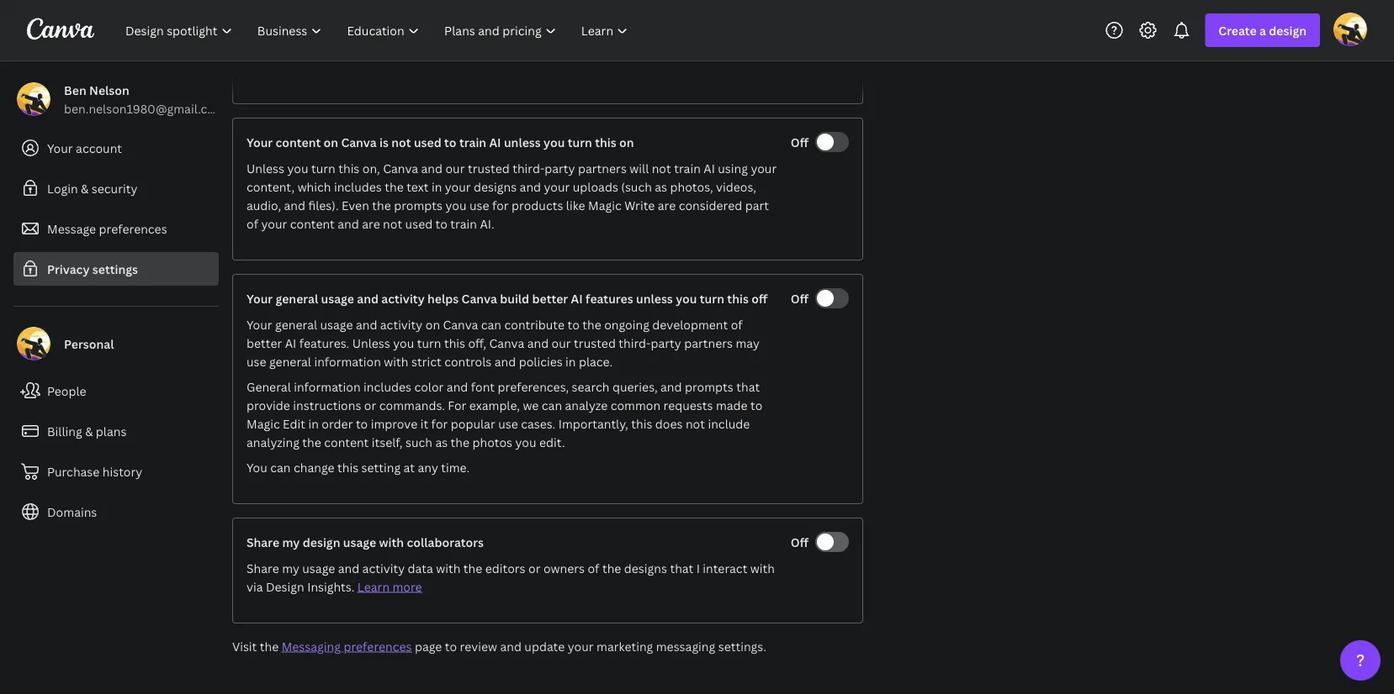 Task type: vqa. For each thing, say whether or not it's contained in the screenshot.
sixth Group from left
no



Task type: locate. For each thing, give the bounding box(es) containing it.
unless up unless you turn this on, canva and our trusted third-party partners will not train ai using your content, which includes the text in your designs and your uploads (such as photos, videos, audio, and files). even the prompts you use for products like magic write are considered part of your content and are not used to train ai.
[[504, 134, 541, 150]]

messaging
[[282, 639, 341, 655]]

2 vertical spatial in
[[308, 416, 319, 432]]

1 vertical spatial magic
[[247, 416, 280, 432]]

third- right from
[[726, 22, 758, 38]]

0 horizontal spatial magic
[[247, 416, 280, 432]]

0 horizontal spatial as
[[435, 435, 448, 451]]

1 vertical spatial off
[[791, 291, 808, 307]]

1 vertical spatial unless
[[636, 291, 673, 307]]

1 vertical spatial train
[[674, 160, 701, 176]]

or right editors
[[528, 561, 541, 577]]

0 horizontal spatial me
[[445, 41, 463, 57]]

0 horizontal spatial prompts
[[394, 197, 443, 213]]

security
[[92, 180, 137, 196]]

general information includes color and font preferences, search queries, and prompts that provide instructions or commands. for example, we can analyze common requests made to magic edit in order to improve it for popular use cases. importantly, this does not include analyzing the content itself, such as the photos you edit.
[[247, 379, 763, 451]]

magic down uploads at the left top of page
[[588, 197, 622, 213]]

from
[[695, 22, 723, 38]]

this left off, on the left
[[444, 335, 465, 351]]

change
[[294, 460, 334, 476]]

our down your content on canva is not used to train ai unless you turn this on
[[445, 160, 465, 176]]

on up the which at the top
[[324, 134, 338, 150]]

0 vertical spatial our
[[445, 160, 465, 176]]

content inside general information includes color and font preferences, search queries, and prompts that provide instructions or commands. for example, we can analyze common requests made to magic edit in order to improve it for popular use cases. importantly, this does not include analyzing the content itself, such as the photos you edit.
[[324, 435, 369, 451]]

in right text
[[432, 179, 442, 195]]

0 vertical spatial or
[[364, 398, 376, 414]]

0 vertical spatial of
[[247, 216, 258, 232]]

design
[[266, 579, 304, 595]]

train up photos, at the top of the page
[[674, 160, 701, 176]]

you up the strict
[[393, 335, 414, 351]]

controls
[[444, 354, 492, 370]]

0 vertical spatial activity
[[381, 291, 425, 307]]

turn up the strict
[[417, 335, 441, 351]]

1 horizontal spatial a
[[1259, 22, 1266, 38]]

even
[[342, 197, 369, 213]]

2 share from the top
[[247, 561, 279, 577]]

turn up 'development'
[[700, 291, 724, 307]]

share inside share my usage and activity data with the editors or owners of the designs that i interact with via design insights.
[[247, 561, 279, 577]]

0 vertical spatial share
[[247, 535, 279, 551]]

1 horizontal spatial third-
[[619, 335, 651, 351]]

or inside share my usage and activity data with the editors or owners of the designs that i interact with via design insights.
[[528, 561, 541, 577]]

use inside your general usage and activity on canva can contribute to the ongoing development of better ai features. unless you turn this off, canva and our trusted third-party partners may use general information with strict controls and policies in place.
[[247, 354, 266, 370]]

more down data
[[392, 579, 422, 595]]

not right is
[[391, 134, 411, 150]]

information inside your general usage and activity on canva can contribute to the ongoing development of better ai features. unless you turn this off, canva and our trusted third-party partners may use general information with strict controls and policies in place.
[[314, 354, 381, 370]]

in inside general information includes color and font preferences, search queries, and prompts that provide instructions or commands. for example, we can analyze common requests made to magic edit in order to improve it for popular use cases. importantly, this does not include analyzing the content itself, such as the photos you edit.
[[308, 416, 319, 432]]

1 vertical spatial more
[[392, 579, 422, 595]]

purchase
[[47, 464, 100, 480]]

0 horizontal spatial that
[[670, 561, 693, 577]]

queries,
[[612, 379, 658, 395]]

trusted down your content on canva is not used to train ai unless you turn this on
[[468, 160, 510, 176]]

magic inside unless you turn this on, canva and our trusted third-party partners will not train ai using your content, which includes the text in your designs and your uploads (such as photos, videos, audio, and files). even the prompts you use for products like magic write are considered part of your content and are not used to train ai.
[[588, 197, 622, 213]]

better up contribute
[[532, 291, 568, 307]]

third- down ongoing
[[619, 335, 651, 351]]

or inside general information includes color and font preferences, search queries, and prompts that provide instructions or commands. for example, we can analyze common requests made to magic edit in order to improve it for popular use cases. importantly, this does not include analyzing the content itself, such as the photos you edit.
[[364, 398, 376, 414]]

0 vertical spatial prompts
[[394, 197, 443, 213]]

account
[[76, 140, 122, 156]]

party up uploads at the left top of page
[[545, 160, 575, 176]]

prompts down text
[[394, 197, 443, 213]]

activity inside your general usage and activity on canva can contribute to the ongoing development of better ai features. unless you turn this off, canva and our trusted third-party partners may use general information with strict controls and policies in place.
[[380, 317, 423, 333]]

1 horizontal spatial designs
[[624, 561, 667, 577]]

edit
[[283, 416, 305, 432]]

off for this
[[791, 291, 808, 307]]

not right will
[[652, 160, 671, 176]]

of
[[247, 216, 258, 232], [731, 317, 743, 333], [588, 561, 599, 577]]

importantly,
[[558, 416, 628, 432]]

settings.
[[718, 639, 766, 655]]

a inside allow canva to enrich my profile by collecting additional information about me from third- party providers so canva can offer me a more personalized experience and tailored recommendations.
[[465, 41, 472, 57]]

use up general
[[247, 354, 266, 370]]

0 vertical spatial a
[[1259, 22, 1266, 38]]

your right using
[[751, 160, 777, 176]]

prompts up requests
[[685, 379, 733, 395]]

to up providers
[[319, 22, 331, 38]]

1 horizontal spatial partners
[[684, 335, 733, 351]]

2 vertical spatial activity
[[362, 561, 405, 577]]

trusted up the place.
[[574, 335, 616, 351]]

a right create
[[1259, 22, 1266, 38]]

on
[[324, 134, 338, 150], [619, 134, 634, 150], [425, 317, 440, 333]]

off
[[791, 134, 808, 150], [791, 291, 808, 307], [791, 535, 808, 551]]

my inside share my usage and activity data with the editors or owners of the designs that i interact with via design insights.
[[282, 561, 299, 577]]

partners down 'development'
[[684, 335, 733, 351]]

your for your content on canva is not used to train ai unless you turn this on
[[247, 134, 273, 150]]

0 horizontal spatial trusted
[[468, 160, 510, 176]]

party inside allow canva to enrich my profile by collecting additional information about me from third- party providers so canva can offer me a more personalized experience and tailored recommendations.
[[247, 41, 277, 57]]

to inside unless you turn this on, canva and our trusted third-party partners will not train ai using your content, which includes the text in your designs and your uploads (such as photos, videos, audio, and files). even the prompts you use for products like magic write are considered part of your content and are not used to train ai.
[[435, 216, 448, 232]]

use inside general information includes color and font preferences, search queries, and prompts that provide instructions or commands. for example, we can analyze common requests made to magic edit in order to improve it for popular use cases. importantly, this does not include analyzing the content itself, such as the photos you edit.
[[498, 416, 518, 432]]

you
[[544, 134, 565, 150], [287, 160, 308, 176], [445, 197, 466, 213], [676, 291, 697, 307], [393, 335, 414, 351], [515, 435, 536, 451]]

1 vertical spatial content
[[290, 216, 335, 232]]

canva up text
[[383, 160, 418, 176]]

2 vertical spatial use
[[498, 416, 518, 432]]

with inside your general usage and activity on canva can contribute to the ongoing development of better ai features. unless you turn this off, canva and our trusted third-party partners may use general information with strict controls and policies in place.
[[384, 354, 408, 370]]

design up insights.
[[303, 535, 340, 551]]

0 vertical spatial unless
[[247, 160, 284, 176]]

0 vertical spatial that
[[736, 379, 760, 395]]

1 horizontal spatial trusted
[[574, 335, 616, 351]]

2 vertical spatial of
[[588, 561, 599, 577]]

1 vertical spatial that
[[670, 561, 693, 577]]

1 vertical spatial trusted
[[574, 335, 616, 351]]

train left ai.
[[450, 216, 477, 232]]

enrich
[[334, 22, 370, 38]]

1 off from the top
[[791, 134, 808, 150]]

1 vertical spatial preferences
[[344, 639, 412, 655]]

this down common at the left
[[631, 416, 652, 432]]

turn up the which at the top
[[311, 160, 335, 176]]

2 horizontal spatial use
[[498, 416, 518, 432]]

party inside unless you turn this on, canva and our trusted third-party partners will not train ai using your content, which includes the text in your designs and your uploads (such as photos, videos, audio, and files). even the prompts you use for products like magic write are considered part of your content and are not used to train ai.
[[545, 160, 575, 176]]

1 horizontal spatial me
[[675, 22, 693, 38]]

0 vertical spatial content
[[276, 134, 321, 150]]

0 vertical spatial for
[[492, 197, 509, 213]]

you down cases.
[[515, 435, 536, 451]]

photos
[[472, 435, 512, 451]]

can right we
[[542, 398, 562, 414]]

1 horizontal spatial our
[[552, 335, 571, 351]]

general
[[276, 291, 318, 307], [275, 317, 317, 333], [269, 354, 311, 370]]

ai inside unless you turn this on, canva and our trusted third-party partners will not train ai using your content, which includes the text in your designs and your uploads (such as photos, videos, audio, and files). even the prompts you use for products like magic write are considered part of your content and are not used to train ai.
[[704, 160, 715, 176]]

on up will
[[619, 134, 634, 150]]

our up the policies
[[552, 335, 571, 351]]

designs
[[474, 179, 517, 195], [624, 561, 667, 577]]

partners inside your general usage and activity on canva can contribute to the ongoing development of better ai features. unless you turn this off, canva and our trusted third-party partners may use general information with strict controls and policies in place.
[[684, 335, 733, 351]]

ai
[[489, 134, 501, 150], [704, 160, 715, 176], [571, 291, 583, 307], [285, 335, 296, 351]]

your account
[[47, 140, 122, 156]]

1 vertical spatial information
[[314, 354, 381, 370]]

as inside unless you turn this on, canva and our trusted third-party partners will not train ai using your content, which includes the text in your designs and your uploads (such as photos, videos, audio, and files). even the prompts you use for products like magic write are considered part of your content and are not used to train ai.
[[655, 179, 667, 195]]

trusted
[[468, 160, 510, 176], [574, 335, 616, 351]]

in inside unless you turn this on, canva and our trusted third-party partners will not train ai using your content, which includes the text in your designs and your uploads (such as photos, videos, audio, and files). even the prompts you use for products like magic write are considered part of your content and are not used to train ai.
[[432, 179, 442, 195]]

3 off from the top
[[791, 535, 808, 551]]

2 horizontal spatial of
[[731, 317, 743, 333]]

1 horizontal spatial that
[[736, 379, 760, 395]]

of inside unless you turn this on, canva and our trusted third-party partners will not train ai using your content, which includes the text in your designs and your uploads (such as photos, videos, audio, and files). even the prompts you use for products like magic write are considered part of your content and are not used to train ai.
[[247, 216, 258, 232]]

place.
[[579, 354, 613, 370]]

0 horizontal spatial for
[[431, 416, 448, 432]]

me down by at the top left
[[445, 41, 463, 57]]

for up ai.
[[492, 197, 509, 213]]

1 vertical spatial design
[[303, 535, 340, 551]]

&
[[81, 180, 89, 196], [85, 424, 93, 440]]

activity left helps
[[381, 291, 425, 307]]

nelson
[[89, 82, 129, 98]]

0 horizontal spatial partners
[[578, 160, 627, 176]]

for right it
[[431, 416, 448, 432]]

0 horizontal spatial better
[[247, 335, 282, 351]]

general for your general usage and activity on canva can contribute to the ongoing development of better ai features. unless you turn this off, canva and our trusted third-party partners may use general information with strict controls and policies in place.
[[275, 317, 317, 333]]

that
[[736, 379, 760, 395], [670, 561, 693, 577]]

party down 'development'
[[651, 335, 681, 351]]

1 vertical spatial prompts
[[685, 379, 733, 395]]

via
[[247, 579, 263, 595]]

unless up ongoing
[[636, 291, 673, 307]]

a inside dropdown button
[[1259, 22, 1266, 38]]

your inside your general usage and activity on canva can contribute to the ongoing development of better ai features. unless you turn this off, canva and our trusted third-party partners may use general information with strict controls and policies in place.
[[247, 317, 272, 333]]

i
[[696, 561, 700, 577]]

1 vertical spatial use
[[247, 354, 266, 370]]

& for billing
[[85, 424, 93, 440]]

preferences up privacy settings link on the left top
[[99, 221, 167, 237]]

0 horizontal spatial in
[[308, 416, 319, 432]]

1 vertical spatial or
[[528, 561, 541, 577]]

so
[[337, 41, 350, 57]]

or
[[364, 398, 376, 414], [528, 561, 541, 577]]

as right 'such' at the bottom
[[435, 435, 448, 451]]

1 vertical spatial includes
[[364, 379, 411, 395]]

canva left is
[[341, 134, 377, 150]]

to
[[319, 22, 331, 38], [444, 134, 456, 150], [435, 216, 448, 232], [567, 317, 579, 333], [750, 398, 763, 414], [356, 416, 368, 432], [445, 639, 457, 655]]

content inside unless you turn this on, canva and our trusted third-party partners will not train ai using your content, which includes the text in your designs and your uploads (such as photos, videos, audio, and files). even the prompts you use for products like magic write are considered part of your content and are not used to train ai.
[[290, 216, 335, 232]]

train up unless you turn this on, canva and our trusted third-party partners will not train ai using your content, which includes the text in your designs and your uploads (such as photos, videos, audio, and files). even the prompts you use for products like magic write are considered part of your content and are not used to train ai.
[[459, 134, 486, 150]]

turn
[[568, 134, 592, 150], [311, 160, 335, 176], [700, 291, 724, 307], [417, 335, 441, 351]]

purchase history
[[47, 464, 142, 480]]

your account link
[[13, 131, 219, 165]]

includes up even
[[334, 179, 382, 195]]

preferences inside message preferences link
[[99, 221, 167, 237]]

third- inside allow canva to enrich my profile by collecting additional information about me from third- party providers so canva can offer me a more personalized experience and tailored recommendations.
[[726, 22, 758, 38]]

use up ai.
[[469, 197, 489, 213]]

login
[[47, 180, 78, 196]]

login & security
[[47, 180, 137, 196]]

0 vertical spatial magic
[[588, 197, 622, 213]]

design for my
[[303, 535, 340, 551]]

to inside your general usage and activity on canva can contribute to the ongoing development of better ai features. unless you turn this off, canva and our trusted third-party partners may use general information with strict controls and policies in place.
[[567, 317, 579, 333]]

usage
[[321, 291, 354, 307], [320, 317, 353, 333], [343, 535, 376, 551], [302, 561, 335, 577]]

recommendations.
[[247, 59, 353, 75]]

designs left i
[[624, 561, 667, 577]]

on down helps
[[425, 317, 440, 333]]

domains
[[47, 504, 97, 520]]

1 vertical spatial for
[[431, 416, 448, 432]]

with left the strict
[[384, 354, 408, 370]]

ai.
[[480, 216, 494, 232]]

people
[[47, 383, 86, 399]]

of right owners at the left bottom of page
[[588, 561, 599, 577]]

usage inside your general usage and activity on canva can contribute to the ongoing development of better ai features. unless you turn this off, canva and our trusted third-party partners may use general information with strict controls and policies in place.
[[320, 317, 353, 333]]

our inside unless you turn this on, canva and our trusted third-party partners will not train ai using your content, which includes the text in your designs and your uploads (such as photos, videos, audio, and files). even the prompts you use for products like magic write are considered part of your content and are not used to train ai.
[[445, 160, 465, 176]]

1 horizontal spatial as
[[655, 179, 667, 195]]

use
[[469, 197, 489, 213], [247, 354, 266, 370], [498, 416, 518, 432]]

in left the place.
[[565, 354, 576, 370]]

the up change
[[302, 435, 321, 451]]

learn more
[[357, 579, 422, 595]]

2 horizontal spatial in
[[565, 354, 576, 370]]

design
[[1269, 22, 1307, 38], [303, 535, 340, 551]]

unless you turn this on, canva and our trusted third-party partners will not train ai using your content, which includes the text in your designs and your uploads (such as photos, videos, audio, and files). even the prompts you use for products like magic write are considered part of your content and are not used to train ai.
[[247, 160, 777, 232]]

not
[[391, 134, 411, 150], [652, 160, 671, 176], [383, 216, 402, 232], [686, 416, 705, 432]]

design right create
[[1269, 22, 1307, 38]]

settings
[[92, 261, 138, 277]]

0 vertical spatial better
[[532, 291, 568, 307]]

this left on,
[[338, 160, 360, 176]]

content
[[276, 134, 321, 150], [290, 216, 335, 232], [324, 435, 369, 451]]

1 vertical spatial designs
[[624, 561, 667, 577]]

2 horizontal spatial party
[[651, 335, 681, 351]]

at
[[403, 460, 415, 476]]

and
[[648, 41, 670, 57], [421, 160, 443, 176], [520, 179, 541, 195], [284, 197, 305, 213], [338, 216, 359, 232], [357, 291, 379, 307], [356, 317, 377, 333], [527, 335, 549, 351], [494, 354, 516, 370], [447, 379, 468, 395], [660, 379, 682, 395], [338, 561, 359, 577], [500, 639, 522, 655]]

1 vertical spatial of
[[731, 317, 743, 333]]

does
[[655, 416, 683, 432]]

1 horizontal spatial of
[[588, 561, 599, 577]]

third- up products
[[512, 160, 545, 176]]

includes inside general information includes color and font preferences, search queries, and prompts that provide instructions or commands. for example, we can analyze common requests made to magic edit in order to improve it for popular use cases. importantly, this does not include analyzing the content itself, such as the photos you edit.
[[364, 379, 411, 395]]

information down features.
[[314, 354, 381, 370]]

0 horizontal spatial party
[[247, 41, 277, 57]]

on inside your general usage and activity on canva can contribute to the ongoing development of better ai features. unless you turn this off, canva and our trusted third-party partners may use general information with strict controls and policies in place.
[[425, 317, 440, 333]]

2 horizontal spatial third-
[[726, 22, 758, 38]]

0 horizontal spatial use
[[247, 354, 266, 370]]

2 vertical spatial my
[[282, 561, 299, 577]]

& inside billing & plans link
[[85, 424, 93, 440]]

2 off from the top
[[791, 291, 808, 307]]

1 vertical spatial &
[[85, 424, 93, 440]]

more down collecting
[[475, 41, 504, 57]]

includes up commands.
[[364, 379, 411, 395]]

prompts inside general information includes color and font preferences, search queries, and prompts that provide instructions or commands. for example, we can analyze common requests made to magic edit in order to improve it for popular use cases. importantly, this does not include analyzing the content itself, such as the photos you edit.
[[685, 379, 733, 395]]

1 horizontal spatial party
[[545, 160, 575, 176]]

as right (such
[[655, 179, 667, 195]]

with
[[384, 354, 408, 370], [379, 535, 404, 551], [436, 561, 461, 577], [750, 561, 775, 577]]

can inside allow canva to enrich my profile by collecting additional information about me from third- party providers so canva can offer me a more personalized experience and tailored recommendations.
[[391, 41, 412, 57]]

preferences left page on the left bottom of page
[[344, 639, 412, 655]]

preferences
[[99, 221, 167, 237], [344, 639, 412, 655]]

our
[[445, 160, 465, 176], [552, 335, 571, 351]]

0 horizontal spatial unless
[[504, 134, 541, 150]]

as inside general information includes color and font preferences, search queries, and prompts that provide instructions or commands. for example, we can analyze common requests made to magic edit in order to improve it for popular use cases. importantly, this does not include analyzing the content itself, such as the photos you edit.
[[435, 435, 448, 451]]

1 vertical spatial activity
[[380, 317, 423, 333]]

0 vertical spatial in
[[432, 179, 442, 195]]

better
[[532, 291, 568, 307], [247, 335, 282, 351]]

content down files).
[[290, 216, 335, 232]]

content down order
[[324, 435, 369, 451]]

not inside general information includes color and font preferences, search queries, and prompts that provide instructions or commands. for example, we can analyze common requests made to magic edit in order to improve it for popular use cases. importantly, this does not include analyzing the content itself, such as the photos you edit.
[[686, 416, 705, 432]]

the left text
[[385, 179, 404, 195]]

ai inside your general usage and activity on canva can contribute to the ongoing development of better ai features. unless you turn this off, canva and our trusted third-party partners may use general information with strict controls and policies in place.
[[285, 335, 296, 351]]

2 vertical spatial off
[[791, 535, 808, 551]]

domains link
[[13, 496, 219, 529]]

of inside share my usage and activity data with the editors or owners of the designs that i interact with via design insights.
[[588, 561, 599, 577]]

are down even
[[362, 216, 380, 232]]

ai left features.
[[285, 335, 296, 351]]

message
[[47, 221, 96, 237]]

the right even
[[372, 197, 391, 213]]

of down 'audio,'
[[247, 216, 258, 232]]

used right is
[[414, 134, 441, 150]]

1 vertical spatial better
[[247, 335, 282, 351]]

provide
[[247, 398, 290, 414]]

messaging preferences link
[[282, 639, 412, 655]]

the down features
[[582, 317, 601, 333]]

experience
[[583, 41, 645, 57]]

2 vertical spatial general
[[269, 354, 311, 370]]

design inside dropdown button
[[1269, 22, 1307, 38]]

0 horizontal spatial designs
[[474, 179, 517, 195]]

0 vertical spatial off
[[791, 134, 808, 150]]

1 vertical spatial a
[[465, 41, 472, 57]]

activity
[[381, 291, 425, 307], [380, 317, 423, 333], [362, 561, 405, 577]]

0 vertical spatial as
[[655, 179, 667, 195]]

0 vertical spatial preferences
[[99, 221, 167, 237]]

1 vertical spatial in
[[565, 354, 576, 370]]

0 horizontal spatial preferences
[[99, 221, 167, 237]]

my
[[372, 22, 390, 38], [282, 535, 300, 551], [282, 561, 299, 577]]

1 vertical spatial my
[[282, 535, 300, 551]]

1 vertical spatial our
[[552, 335, 571, 351]]

0 horizontal spatial unless
[[247, 160, 284, 176]]

2 vertical spatial party
[[651, 335, 681, 351]]

to left ai.
[[435, 216, 448, 232]]

for
[[448, 398, 466, 414]]

for
[[492, 197, 509, 213], [431, 416, 448, 432]]

prompts
[[394, 197, 443, 213], [685, 379, 733, 395]]

1 horizontal spatial use
[[469, 197, 489, 213]]

owners
[[543, 561, 585, 577]]

0 horizontal spatial more
[[392, 579, 422, 595]]

not down requests
[[686, 416, 705, 432]]

review
[[460, 639, 497, 655]]

1 vertical spatial used
[[405, 216, 433, 232]]

1 horizontal spatial in
[[432, 179, 442, 195]]

are
[[658, 197, 676, 213], [362, 216, 380, 232]]

0 vertical spatial design
[[1269, 22, 1307, 38]]

party down allow at the left of page
[[247, 41, 277, 57]]

search
[[572, 379, 610, 395]]

1 share from the top
[[247, 535, 279, 551]]

features
[[586, 291, 633, 307]]

as
[[655, 179, 667, 195], [435, 435, 448, 451]]

1 horizontal spatial prompts
[[685, 379, 733, 395]]

can down the profile
[[391, 41, 412, 57]]

2 horizontal spatial on
[[619, 134, 634, 150]]

offer
[[415, 41, 442, 57]]

can inside your general usage and activity on canva can contribute to the ongoing development of better ai features. unless you turn this off, canva and our trusted third-party partners may use general information with strict controls and policies in place.
[[481, 317, 501, 333]]

to right order
[[356, 416, 368, 432]]

a down collecting
[[465, 41, 472, 57]]

unless right features.
[[352, 335, 390, 351]]

used down text
[[405, 216, 433, 232]]

our inside your general usage and activity on canva can contribute to the ongoing development of better ai features. unless you turn this off, canva and our trusted third-party partners may use general information with strict controls and policies in place.
[[552, 335, 571, 351]]

in right edit
[[308, 416, 319, 432]]

0 horizontal spatial of
[[247, 216, 258, 232]]

2 vertical spatial third-
[[619, 335, 651, 351]]

0 vertical spatial are
[[658, 197, 676, 213]]

2 vertical spatial content
[[324, 435, 369, 451]]

you inside general information includes color and font preferences, search queries, and prompts that provide instructions or commands. for example, we can analyze common requests made to magic edit in order to improve it for popular use cases. importantly, this does not include analyzing the content itself, such as the photos you edit.
[[515, 435, 536, 451]]

usage inside share my usage and activity data with the editors or owners of the designs that i interact with via design insights.
[[302, 561, 335, 577]]

activity for on
[[380, 317, 423, 333]]

unless inside your general usage and activity on canva can contribute to the ongoing development of better ai features. unless you turn this off, canva and our trusted third-party partners may use general information with strict controls and policies in place.
[[352, 335, 390, 351]]

magic
[[588, 197, 622, 213], [247, 416, 280, 432]]

0 vertical spatial used
[[414, 134, 441, 150]]

0 horizontal spatial a
[[465, 41, 472, 57]]

you up products
[[544, 134, 565, 150]]

0 vertical spatial third-
[[726, 22, 758, 38]]

& inside login & security link
[[81, 180, 89, 196]]

activity up the strict
[[380, 317, 423, 333]]

information up instructions
[[294, 379, 361, 395]]

0 vertical spatial includes
[[334, 179, 382, 195]]

messaging
[[656, 639, 715, 655]]

activity inside share my usage and activity data with the editors or owners of the designs that i interact with via design insights.
[[362, 561, 405, 577]]

your right update
[[568, 639, 594, 655]]

use down example,
[[498, 416, 518, 432]]



Task type: describe. For each thing, give the bounding box(es) containing it.
using
[[718, 160, 748, 176]]

allow
[[247, 22, 278, 38]]

of inside your general usage and activity on canva can contribute to the ongoing development of better ai features. unless you turn this off, canva and our trusted third-party partners may use general information with strict controls and policies in place.
[[731, 317, 743, 333]]

trusted inside your general usage and activity on canva can contribute to the ongoing development of better ai features. unless you turn this off, canva and our trusted third-party partners may use general information with strict controls and policies in place.
[[574, 335, 616, 351]]

ben nelson ben.nelson1980@gmail.com
[[64, 82, 225, 117]]

off for on
[[791, 134, 808, 150]]

your for your general usage and activity helps canva build better ai features unless you turn this off
[[247, 291, 273, 307]]

party inside your general usage and activity on canva can contribute to the ongoing development of better ai features. unless you turn this off, canva and our trusted third-party partners may use general information with strict controls and policies in place.
[[651, 335, 681, 351]]

people link
[[13, 374, 219, 408]]

privacy settings
[[47, 261, 138, 277]]

the right owners at the left bottom of page
[[602, 561, 621, 577]]

activity for data
[[362, 561, 405, 577]]

to inside allow canva to enrich my profile by collecting additional information about me from third- party providers so canva can offer me a more personalized experience and tailored recommendations.
[[319, 22, 331, 38]]

your for your general usage and activity on canva can contribute to the ongoing development of better ai features. unless you turn this off, canva and our trusted third-party partners may use general information with strict controls and policies in place.
[[247, 317, 272, 333]]

this inside unless you turn this on, canva and our trusted third-party partners will not train ai using your content, which includes the text in your designs and your uploads (such as photos, videos, audio, and files). even the prompts you use for products like magic write are considered part of your content and are not used to train ai.
[[338, 160, 360, 176]]

this left off
[[727, 291, 749, 307]]

you down your content on canva is not used to train ai unless you turn this on
[[445, 197, 466, 213]]

with down collaborators
[[436, 561, 461, 577]]

videos,
[[716, 179, 756, 195]]

analyzing
[[247, 435, 299, 451]]

the down popular
[[451, 435, 469, 451]]

allow canva to enrich my profile by collecting additional information about me from third- party providers so canva can offer me a more personalized experience and tailored recommendations.
[[247, 22, 758, 75]]

billing & plans
[[47, 424, 127, 440]]

setting
[[361, 460, 401, 476]]

my for usage
[[282, 561, 299, 577]]

that inside share my usage and activity data with the editors or owners of the designs that i interact with via design insights.
[[670, 561, 693, 577]]

magic inside general information includes color and font preferences, search queries, and prompts that provide instructions or commands. for example, we can analyze common requests made to magic edit in order to improve it for popular use cases. importantly, this does not include analyzing the content itself, such as the photos you edit.
[[247, 416, 280, 432]]

privacy
[[47, 261, 90, 277]]

will
[[630, 160, 649, 176]]

ben.nelson1980@gmail.com
[[64, 101, 225, 117]]

1 vertical spatial are
[[362, 216, 380, 232]]

your right text
[[445, 179, 471, 195]]

this inside general information includes color and font preferences, search queries, and prompts that provide instructions or commands. for example, we can analyze common requests made to magic edit in order to improve it for popular use cases. importantly, this does not include analyzing the content itself, such as the photos you edit.
[[631, 416, 652, 432]]

message preferences
[[47, 221, 167, 237]]

share for share my design usage with collaborators
[[247, 535, 279, 551]]

your general usage and activity helps canva build better ai features unless you turn this off
[[247, 291, 767, 307]]

marketing
[[597, 639, 653, 655]]

canva inside unless you turn this on, canva and our trusted third-party partners will not train ai using your content, which includes the text in your designs and your uploads (such as photos, videos, audio, and files). even the prompts you use for products like magic write are considered part of your content and are not used to train ai.
[[383, 160, 418, 176]]

canva up off, on the left
[[443, 317, 478, 333]]

on,
[[362, 160, 380, 176]]

this up uploads at the left top of page
[[595, 134, 616, 150]]

we
[[523, 398, 539, 414]]

you inside your general usage and activity on canva can contribute to the ongoing development of better ai features. unless you turn this off, canva and our trusted third-party partners may use general information with strict controls and policies in place.
[[393, 335, 414, 351]]

features.
[[299, 335, 349, 351]]

include
[[708, 416, 750, 432]]

plans
[[96, 424, 127, 440]]

with up 'learn more' link on the bottom left of page
[[379, 535, 404, 551]]

1 horizontal spatial better
[[532, 291, 568, 307]]

interact
[[703, 561, 747, 577]]

ben
[[64, 82, 86, 98]]

my for design
[[282, 535, 300, 551]]

& for login
[[81, 180, 89, 196]]

by
[[433, 22, 447, 38]]

your for your account
[[47, 140, 73, 156]]

edit.
[[539, 435, 565, 451]]

with right interact
[[750, 561, 775, 577]]

ai up unless you turn this on, canva and our trusted third-party partners will not train ai using your content, which includes the text in your designs and your uploads (such as photos, videos, audio, and files). even the prompts you use for products like magic write are considered part of your content and are not used to train ai.
[[489, 134, 501, 150]]

collecting
[[450, 22, 506, 38]]

that inside general information includes color and font preferences, search queries, and prompts that provide instructions or commands. for example, we can analyze common requests made to magic edit in order to improve it for popular use cases. importantly, this does not include analyzing the content itself, such as the photos you edit.
[[736, 379, 760, 395]]

create
[[1219, 22, 1257, 38]]

considered
[[679, 197, 742, 213]]

more inside allow canva to enrich my profile by collecting additional information about me from third- party providers so canva can offer me a more personalized experience and tailored recommendations.
[[475, 41, 504, 57]]

instructions
[[293, 398, 361, 414]]

top level navigation element
[[114, 13, 642, 47]]

1 horizontal spatial are
[[658, 197, 676, 213]]

0 vertical spatial me
[[675, 22, 693, 38]]

ben nelson image
[[1333, 12, 1367, 46]]

content,
[[247, 179, 295, 195]]

part
[[745, 197, 769, 213]]

your general usage and activity on canva can contribute to the ongoing development of better ai features. unless you turn this off, canva and our trusted third-party partners may use general information with strict controls and policies in place.
[[247, 317, 760, 370]]

unless inside unless you turn this on, canva and our trusted third-party partners will not train ai using your content, which includes the text in your designs and your uploads (such as photos, videos, audio, and files). even the prompts you use for products like magic write are considered part of your content and are not used to train ai.
[[247, 160, 284, 176]]

can inside general information includes color and font preferences, search queries, and prompts that provide instructions or commands. for example, we can analyze common requests made to magic edit in order to improve it for popular use cases. importantly, this does not include analyzing the content itself, such as the photos you edit.
[[542, 398, 562, 414]]

any
[[418, 460, 438, 476]]

commands.
[[379, 398, 445, 414]]

visit the messaging preferences page to review and update your marketing messaging settings.
[[232, 639, 766, 655]]

privacy settings link
[[13, 252, 219, 286]]

designs inside share my usage and activity data with the editors or owners of the designs that i interact with via design insights.
[[624, 561, 667, 577]]

your down 'audio,'
[[261, 216, 287, 232]]

personalized
[[507, 41, 580, 57]]

files).
[[308, 197, 339, 213]]

turn inside unless you turn this on, canva and our trusted third-party partners will not train ai using your content, which includes the text in your designs and your uploads (such as photos, videos, audio, and files). even the prompts you use for products like magic write are considered part of your content and are not used to train ai.
[[311, 160, 335, 176]]

you up 'development'
[[676, 291, 697, 307]]

use inside unless you turn this on, canva and our trusted third-party partners will not train ai using your content, which includes the text in your designs and your uploads (such as photos, videos, audio, and files). even the prompts you use for products like magic write are considered part of your content and are not used to train ai.
[[469, 197, 489, 213]]

1 horizontal spatial unless
[[636, 291, 673, 307]]

for inside general information includes color and font preferences, search queries, and prompts that provide instructions or commands. for example, we can analyze common requests made to magic edit in order to improve it for popular use cases. importantly, this does not include analyzing the content itself, such as the photos you edit.
[[431, 416, 448, 432]]

purchase history link
[[13, 455, 219, 489]]

profile
[[393, 22, 430, 38]]

information inside general information includes color and font preferences, search queries, and prompts that provide instructions or commands. for example, we can analyze common requests made to magic edit in order to improve it for popular use cases. importantly, this does not include analyzing the content itself, such as the photos you edit.
[[294, 379, 361, 395]]

canva up providers
[[281, 22, 316, 38]]

page
[[415, 639, 442, 655]]

design for a
[[1269, 22, 1307, 38]]

turn inside your general usage and activity on canva can contribute to the ongoing development of better ai features. unless you turn this off, canva and our trusted third-party partners may use general information with strict controls and policies in place.
[[417, 335, 441, 351]]

insights.
[[307, 579, 354, 595]]

general for your general usage and activity helps canva build better ai features unless you turn this off
[[276, 291, 318, 307]]

designs inside unless you turn this on, canva and our trusted third-party partners will not train ai using your content, which includes the text in your designs and your uploads (such as photos, videos, audio, and files). even the prompts you use for products like magic write are considered part of your content and are not used to train ai.
[[474, 179, 517, 195]]

history
[[102, 464, 142, 480]]

the inside your general usage and activity on canva can contribute to the ongoing development of better ai features. unless you turn this off, canva and our trusted third-party partners may use general information with strict controls and policies in place.
[[582, 317, 601, 333]]

is
[[379, 134, 389, 150]]

requests
[[663, 398, 713, 414]]

text
[[406, 179, 429, 195]]

to right "made"
[[750, 398, 763, 414]]

2 vertical spatial train
[[450, 216, 477, 232]]

the left editors
[[463, 561, 482, 577]]

time.
[[441, 460, 470, 476]]

personal
[[64, 336, 114, 352]]

data
[[408, 561, 433, 577]]

includes inside unless you turn this on, canva and our trusted third-party partners will not train ai using your content, which includes the text in your designs and your uploads (such as photos, videos, audio, and files). even the prompts you use for products like magic write are considered part of your content and are not used to train ai.
[[334, 179, 382, 195]]

turn up uploads at the left top of page
[[568, 134, 592, 150]]

1 vertical spatial me
[[445, 41, 463, 57]]

you up the which at the top
[[287, 160, 308, 176]]

to right page on the left bottom of page
[[445, 639, 457, 655]]

like
[[566, 197, 585, 213]]

this inside your general usage and activity on canva can contribute to the ongoing development of better ai features. unless you turn this off, canva and our trusted third-party partners may use general information with strict controls and policies in place.
[[444, 335, 465, 351]]

helps
[[427, 291, 459, 307]]

ai left features
[[571, 291, 583, 307]]

my inside allow canva to enrich my profile by collecting additional information about me from third- party providers so canva can offer me a more personalized experience and tailored recommendations.
[[372, 22, 390, 38]]

(such
[[621, 179, 652, 195]]

you
[[247, 460, 267, 476]]

canva right off, on the left
[[489, 335, 524, 351]]

not down is
[[383, 216, 402, 232]]

third- inside unless you turn this on, canva and our trusted third-party partners will not train ai using your content, which includes the text in your designs and your uploads (such as photos, videos, audio, and files). even the prompts you use for products like magic write are considered part of your content and are not used to train ai.
[[512, 160, 545, 176]]

in inside your general usage and activity on canva can contribute to the ongoing development of better ai features. unless you turn this off, canva and our trusted third-party partners may use general information with strict controls and policies in place.
[[565, 354, 576, 370]]

ongoing
[[604, 317, 649, 333]]

providers
[[280, 41, 334, 57]]

the right visit
[[260, 639, 279, 655]]

billing & plans link
[[13, 415, 219, 448]]

trusted inside unless you turn this on, canva and our trusted third-party partners will not train ai using your content, which includes the text in your designs and your uploads (such as photos, videos, audio, and files). even the prompts you use for products like magic write are considered part of your content and are not used to train ai.
[[468, 160, 510, 176]]

0 vertical spatial train
[[459, 134, 486, 150]]

example,
[[469, 398, 520, 414]]

learn more link
[[357, 579, 422, 595]]

strict
[[411, 354, 441, 370]]

which
[[298, 179, 331, 195]]

create a design button
[[1205, 13, 1320, 47]]

0 horizontal spatial on
[[324, 134, 338, 150]]

share for share my usage and activity data with the editors or owners of the designs that i interact with via design insights.
[[247, 561, 279, 577]]

usage for helps
[[321, 291, 354, 307]]

such
[[405, 435, 432, 451]]

off,
[[468, 335, 486, 351]]

this left setting
[[337, 460, 358, 476]]

your up the "like"
[[544, 179, 570, 195]]

activity for helps
[[381, 291, 425, 307]]

photos,
[[670, 179, 713, 195]]

font
[[471, 379, 495, 395]]

partners inside unless you turn this on, canva and our trusted third-party partners will not train ai using your content, which includes the text in your designs and your uploads (such as photos, videos, audio, and files). even the prompts you use for products like magic write are considered part of your content and are not used to train ai.
[[578, 160, 627, 176]]

audio,
[[247, 197, 281, 213]]

prompts inside unless you turn this on, canva and our trusted third-party partners will not train ai using your content, which includes the text in your designs and your uploads (such as photos, videos, audio, and files). even the prompts you use for products like magic write are considered part of your content and are not used to train ai.
[[394, 197, 443, 213]]

used inside unless you turn this on, canva and our trusted third-party partners will not train ai using your content, which includes the text in your designs and your uploads (such as photos, videos, audio, and files). even the prompts you use for products like magic write are considered part of your content and are not used to train ai.
[[405, 216, 433, 232]]

popular
[[451, 416, 495, 432]]

0 vertical spatial unless
[[504, 134, 541, 150]]

may
[[736, 335, 760, 351]]

billing
[[47, 424, 82, 440]]

update
[[524, 639, 565, 655]]

it
[[420, 416, 428, 432]]

products
[[512, 197, 563, 213]]

collaborators
[[407, 535, 484, 551]]

and inside share my usage and activity data with the editors or owners of the designs that i interact with via design insights.
[[338, 561, 359, 577]]

for inside unless you turn this on, canva and our trusted third-party partners will not train ai using your content, which includes the text in your designs and your uploads (such as photos, videos, audio, and files). even the prompts you use for products like magic write are considered part of your content and are not used to train ai.
[[492, 197, 509, 213]]

visit
[[232, 639, 257, 655]]

made
[[716, 398, 748, 414]]

better inside your general usage and activity on canva can contribute to the ongoing development of better ai features. unless you turn this off, canva and our trusted third-party partners may use general information with strict controls and policies in place.
[[247, 335, 282, 351]]

usage for data
[[302, 561, 335, 577]]

canva left build
[[462, 291, 497, 307]]

to right is
[[444, 134, 456, 150]]

canva down enrich
[[353, 41, 389, 57]]

can right you
[[270, 460, 291, 476]]

usage for on
[[320, 317, 353, 333]]

create a design
[[1219, 22, 1307, 38]]

and inside allow canva to enrich my profile by collecting additional information about me from third- party providers so canva can offer me a more personalized experience and tailored recommendations.
[[648, 41, 670, 57]]

share my usage and activity data with the editors or owners of the designs that i interact with via design insights.
[[247, 561, 775, 595]]

information inside allow canva to enrich my profile by collecting additional information about me from third- party providers so canva can offer me a more personalized experience and tailored recommendations.
[[569, 22, 636, 38]]

third- inside your general usage and activity on canva can contribute to the ongoing development of better ai features. unless you turn this off, canva and our trusted third-party partners may use general information with strict controls and policies in place.
[[619, 335, 651, 351]]



